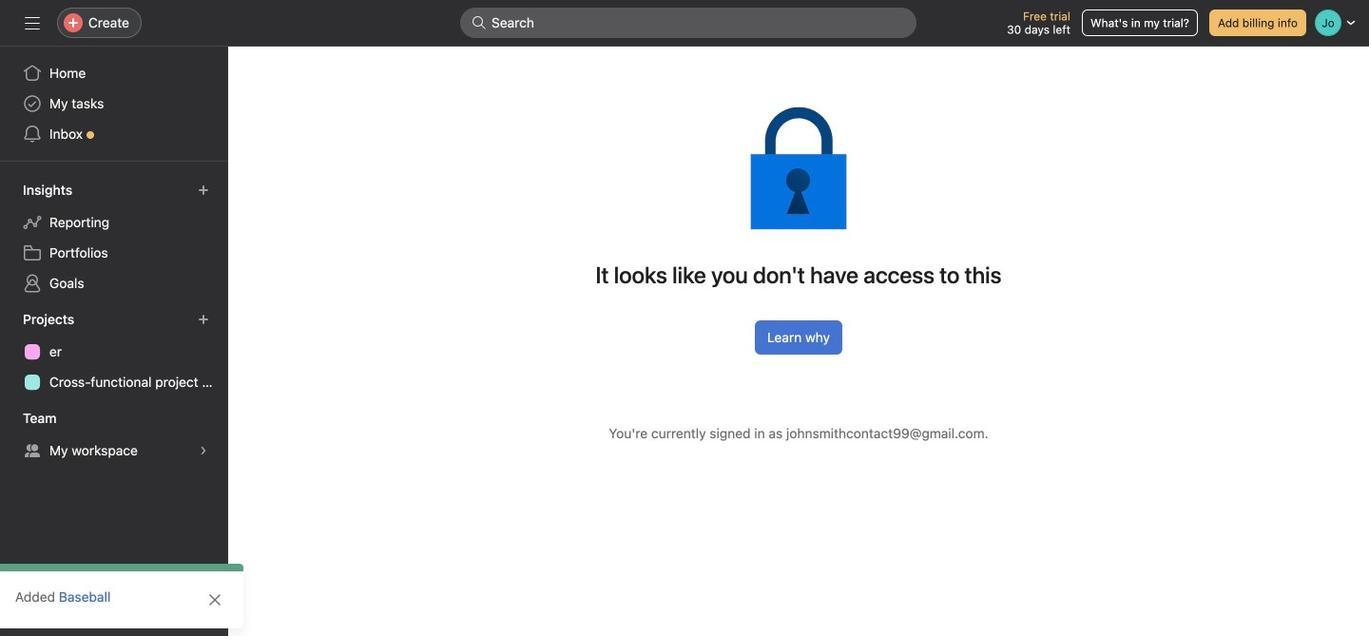 Task type: locate. For each thing, give the bounding box(es) containing it.
list box
[[460, 8, 917, 38]]

projects element
[[0, 302, 228, 401]]

new insights image
[[198, 185, 209, 196]]



Task type: describe. For each thing, give the bounding box(es) containing it.
new project or portfolio image
[[198, 314, 209, 325]]

teams element
[[0, 401, 228, 470]]

global element
[[0, 47, 228, 161]]

prominent image
[[472, 15, 487, 30]]

insights element
[[0, 173, 228, 302]]

close image
[[207, 593, 223, 608]]

see details, my workspace image
[[198, 445, 209, 457]]

hide sidebar image
[[25, 15, 40, 30]]



Task type: vqa. For each thing, say whether or not it's contained in the screenshot.
Teams element
yes



